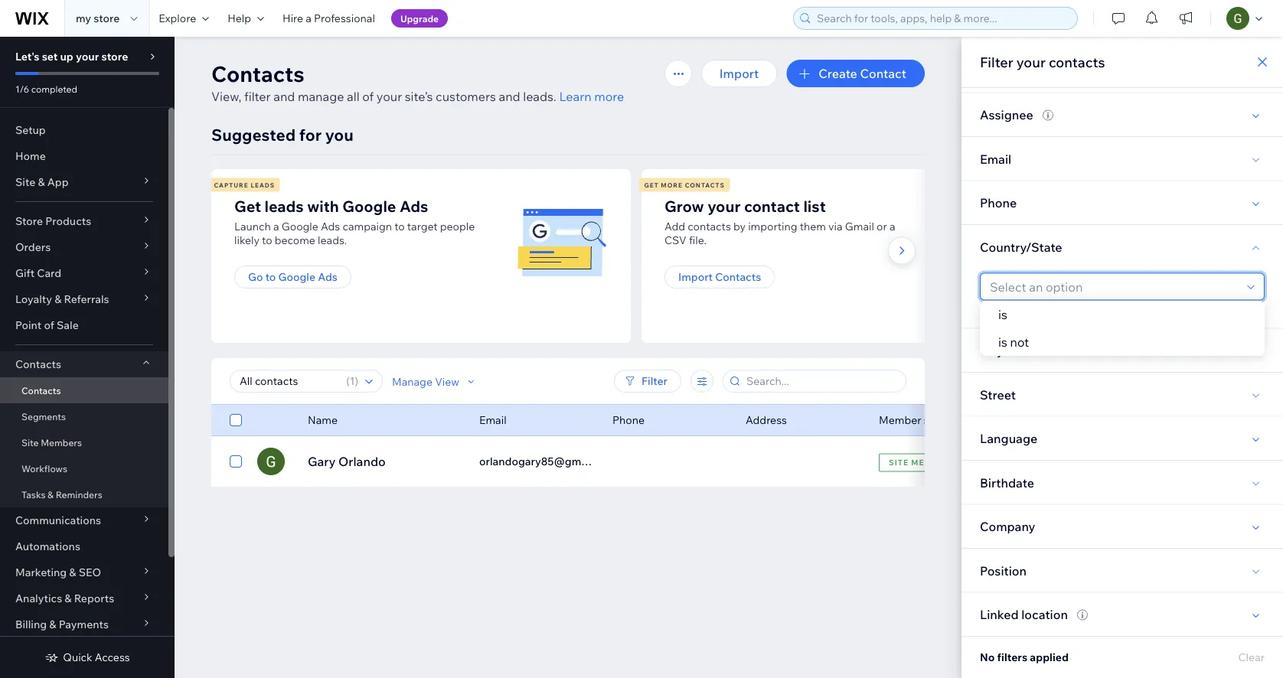 Task type: locate. For each thing, give the bounding box(es) containing it.
email up orlandogary85@gmail.com on the left of the page
[[480, 414, 507, 427]]

1 horizontal spatial import
[[720, 66, 759, 81]]

a inside get leads with google ads launch a google ads campaign to target people likely to become leads.
[[273, 220, 279, 233]]

0 vertical spatial to
[[395, 220, 405, 233]]

contacts inside grow your contact list add contacts by importing them via gmail or a csv file.
[[688, 220, 731, 233]]

& for tasks
[[48, 489, 54, 501]]

manage view
[[392, 375, 460, 388]]

site & app button
[[0, 169, 169, 195]]

& for analytics
[[65, 592, 72, 606]]

setup
[[15, 123, 46, 137]]

contacts view, filter and manage all of your site's customers and leads. learn more
[[211, 60, 624, 104]]

referrals
[[64, 293, 109, 306]]

Unsaved view field
[[235, 371, 342, 392]]

to
[[395, 220, 405, 233], [262, 234, 272, 247], [266, 270, 276, 284]]

filter inside button
[[642, 375, 668, 388]]

birthdate
[[980, 475, 1035, 490]]

0 horizontal spatial leads.
[[318, 234, 347, 247]]

1 vertical spatial filter
[[642, 375, 668, 388]]

sidebar element
[[0, 37, 175, 679]]

to left target
[[395, 220, 405, 233]]

& right the billing
[[49, 618, 56, 632]]

google down become
[[278, 270, 316, 284]]

member left the status
[[879, 414, 922, 427]]

0 vertical spatial filter
[[980, 53, 1014, 70]]

go
[[248, 270, 263, 284]]

google up become
[[282, 220, 319, 233]]

member down the status
[[912, 458, 950, 468]]

company
[[980, 519, 1036, 534]]

0 vertical spatial store
[[94, 11, 120, 25]]

grow
[[665, 196, 704, 216]]

setup link
[[0, 117, 169, 143]]

hire
[[283, 11, 303, 25]]

of
[[363, 89, 374, 104], [44, 319, 54, 332]]

your right up
[[76, 50, 99, 63]]

is for is
[[999, 307, 1008, 322]]

loyalty & referrals
[[15, 293, 109, 306]]

and right "filter"
[[274, 89, 295, 104]]

& right tasks
[[48, 489, 54, 501]]

0 vertical spatial of
[[363, 89, 374, 104]]

import
[[720, 66, 759, 81], [679, 270, 713, 284]]

contacts up "filter"
[[211, 60, 305, 87]]

1 horizontal spatial of
[[363, 89, 374, 104]]

0 horizontal spatial and
[[274, 89, 295, 104]]

import button
[[702, 60, 778, 87]]

contacts down by
[[716, 270, 762, 284]]

0 horizontal spatial import
[[679, 270, 713, 284]]

your inside sidebar element
[[76, 50, 99, 63]]

phone up country/state
[[980, 195, 1018, 210]]

email down assignee
[[980, 151, 1012, 166]]

get
[[645, 181, 659, 189]]

help
[[228, 11, 251, 25]]

& inside popup button
[[38, 175, 45, 189]]

filter your contacts
[[980, 53, 1106, 70]]

& for site
[[38, 175, 45, 189]]

google up campaign
[[343, 196, 396, 216]]

you
[[325, 124, 354, 145]]

0 vertical spatial import
[[720, 66, 759, 81]]

list
[[209, 169, 1068, 343]]

& for marketing
[[69, 566, 76, 579]]

1 horizontal spatial leads.
[[523, 89, 557, 104]]

list
[[804, 196, 826, 216]]

automations link
[[0, 534, 169, 560]]

your inside grow your contact list add contacts by importing them via gmail or a csv file.
[[708, 196, 741, 216]]

1 vertical spatial to
[[262, 234, 272, 247]]

is for is not
[[999, 335, 1008, 350]]

store products button
[[0, 208, 169, 234]]

is
[[999, 307, 1008, 322], [999, 335, 1008, 350]]

& right loyalty
[[54, 293, 62, 306]]

1/6
[[15, 83, 29, 95]]

site inside popup button
[[15, 175, 35, 189]]

a inside grow your contact list add contacts by importing them via gmail or a csv file.
[[890, 220, 896, 233]]

your up by
[[708, 196, 741, 216]]

contacts link
[[0, 378, 169, 404]]

manage view button
[[392, 375, 478, 389]]

1 vertical spatial email
[[480, 414, 507, 427]]

a right or
[[890, 220, 896, 233]]

email
[[980, 151, 1012, 166], [480, 414, 507, 427]]

2 vertical spatial site
[[889, 458, 909, 468]]

site members link
[[0, 430, 169, 456]]

of right all
[[363, 89, 374, 104]]

site members
[[21, 437, 82, 448]]

1 vertical spatial import
[[679, 270, 713, 284]]

& left reports
[[65, 592, 72, 606]]

0 vertical spatial site
[[15, 175, 35, 189]]

1 horizontal spatial email
[[980, 151, 1012, 166]]

professional
[[314, 11, 375, 25]]

is left not
[[999, 335, 1008, 350]]

leads
[[265, 196, 304, 216]]

ads down get leads with google ads launch a google ads campaign to target people likely to become leads.
[[318, 270, 338, 284]]

1 vertical spatial ads
[[321, 220, 340, 233]]

capture leads
[[214, 181, 275, 189]]

ads up target
[[400, 196, 428, 216]]

import inside list
[[679, 270, 713, 284]]

to inside button
[[266, 270, 276, 284]]

orlandogary85@gmail.com
[[480, 455, 617, 468]]

become
[[275, 234, 316, 247]]

1 vertical spatial is
[[999, 335, 1008, 350]]

store right 'my'
[[94, 11, 120, 25]]

0 horizontal spatial of
[[44, 319, 54, 332]]

of left sale
[[44, 319, 54, 332]]

0 horizontal spatial filter
[[642, 375, 668, 388]]

1 horizontal spatial phone
[[980, 195, 1018, 210]]

1 vertical spatial leads.
[[318, 234, 347, 247]]

phone
[[980, 195, 1018, 210], [613, 414, 645, 427]]

1 vertical spatial site
[[21, 437, 39, 448]]

ads down with
[[321, 220, 340, 233]]

city
[[980, 343, 1004, 358]]

site down member status
[[889, 458, 909, 468]]

launch
[[234, 220, 271, 233]]

1 horizontal spatial filter
[[980, 53, 1014, 70]]

2 vertical spatial google
[[278, 270, 316, 284]]

workflows
[[21, 463, 67, 475]]

contacts
[[685, 181, 725, 189]]

orlando
[[339, 454, 386, 470]]

member
[[879, 414, 922, 427], [912, 458, 950, 468]]

None checkbox
[[230, 411, 242, 430], [230, 453, 242, 471], [230, 411, 242, 430], [230, 453, 242, 471]]

store down my store
[[101, 50, 128, 63]]

leads.
[[523, 89, 557, 104], [318, 234, 347, 247]]

0 vertical spatial contacts
[[1049, 53, 1106, 70]]

leads. left learn
[[523, 89, 557, 104]]

1 horizontal spatial contacts
[[1049, 53, 1106, 70]]

& left seo
[[69, 566, 76, 579]]

no
[[980, 651, 995, 665]]

orders button
[[0, 234, 169, 260]]

1 vertical spatial store
[[101, 50, 128, 63]]

contacts inside dropdown button
[[15, 358, 61, 371]]

leads. inside get leads with google ads launch a google ads campaign to target people likely to become leads.
[[318, 234, 347, 247]]

1 vertical spatial of
[[44, 319, 54, 332]]

contacts
[[211, 60, 305, 87], [716, 270, 762, 284], [15, 358, 61, 371], [21, 385, 61, 396]]

via
[[829, 220, 843, 233]]

1 is from the top
[[999, 307, 1008, 322]]

site for site members
[[21, 437, 39, 448]]

grow your contact list add contacts by importing them via gmail or a csv file.
[[665, 196, 896, 247]]

a right hire
[[306, 11, 312, 25]]

phone down filter button on the bottom of page
[[613, 414, 645, 427]]

2 vertical spatial ads
[[318, 270, 338, 284]]

0 vertical spatial phone
[[980, 195, 1018, 210]]

is not
[[999, 335, 1030, 350]]

0 vertical spatial leads.
[[523, 89, 557, 104]]

& for billing
[[49, 618, 56, 632]]

2 horizontal spatial a
[[890, 220, 896, 233]]

your left the site's
[[377, 89, 402, 104]]

is up the is not
[[999, 307, 1008, 322]]

2 is from the top
[[999, 335, 1008, 350]]

1 horizontal spatial a
[[306, 11, 312, 25]]

communications
[[15, 514, 101, 527]]

marketing & seo
[[15, 566, 101, 579]]

0 vertical spatial member
[[879, 414, 922, 427]]

&
[[38, 175, 45, 189], [54, 293, 62, 306], [48, 489, 54, 501], [69, 566, 76, 579], [65, 592, 72, 606], [49, 618, 56, 632]]

1 vertical spatial contacts
[[688, 220, 731, 233]]

explore
[[159, 11, 196, 25]]

0 vertical spatial is
[[999, 307, 1008, 322]]

0 horizontal spatial phone
[[613, 414, 645, 427]]

0 vertical spatial google
[[343, 196, 396, 216]]

to down launch
[[262, 234, 272, 247]]

& inside dropdown button
[[69, 566, 76, 579]]

Search for tools, apps, help & more... field
[[813, 8, 1073, 29]]

import for import
[[720, 66, 759, 81]]

leads. down with
[[318, 234, 347, 247]]

gary orlando
[[308, 454, 386, 470]]

import contacts button
[[665, 266, 775, 289]]

0 horizontal spatial a
[[273, 220, 279, 233]]

a down leads
[[273, 220, 279, 233]]

of inside contacts view, filter and manage all of your site's customers and leads. learn more
[[363, 89, 374, 104]]

upgrade
[[401, 13, 439, 24]]

leads. inside contacts view, filter and manage all of your site's customers and leads. learn more
[[523, 89, 557, 104]]

0 horizontal spatial contacts
[[688, 220, 731, 233]]

to right the go
[[266, 270, 276, 284]]

view,
[[211, 89, 242, 104]]

list box
[[980, 301, 1265, 356]]

contacts down point of sale
[[15, 358, 61, 371]]

hire a professional link
[[274, 0, 384, 37]]

2 vertical spatial to
[[266, 270, 276, 284]]

site down segments
[[21, 437, 39, 448]]

contacts
[[1049, 53, 1106, 70], [688, 220, 731, 233]]

importing
[[748, 220, 798, 233]]

site
[[15, 175, 35, 189], [21, 437, 39, 448], [889, 458, 909, 468]]

gift
[[15, 267, 35, 280]]

up
[[60, 50, 73, 63]]

segments
[[21, 411, 66, 422]]

billing & payments
[[15, 618, 109, 632]]

and right customers
[[499, 89, 521, 104]]

list containing get leads with google ads
[[209, 169, 1068, 343]]

get leads with google ads launch a google ads campaign to target people likely to become leads.
[[234, 196, 475, 247]]

& left app on the top left
[[38, 175, 45, 189]]

a
[[306, 11, 312, 25], [273, 220, 279, 233], [890, 220, 896, 233]]

1 horizontal spatial and
[[499, 89, 521, 104]]

loyalty
[[15, 293, 52, 306]]

site down 'home' in the left of the page
[[15, 175, 35, 189]]

contacts inside contacts view, filter and manage all of your site's customers and leads. learn more
[[211, 60, 305, 87]]

create contact
[[819, 66, 907, 81]]



Task type: vqa. For each thing, say whether or not it's contained in the screenshot.
the & corresponding to Loyalty
yes



Task type: describe. For each thing, give the bounding box(es) containing it.
)
[[355, 375, 358, 388]]

gmail
[[846, 220, 875, 233]]

& for loyalty
[[54, 293, 62, 306]]

workflows link
[[0, 456, 169, 482]]

suggested for you
[[211, 124, 354, 145]]

analytics
[[15, 592, 62, 606]]

reminders
[[56, 489, 102, 501]]

file.
[[689, 234, 707, 247]]

filter
[[244, 89, 271, 104]]

filters
[[998, 651, 1028, 665]]

2 and from the left
[[499, 89, 521, 104]]

home link
[[0, 143, 169, 169]]

position
[[980, 563, 1027, 579]]

view
[[435, 375, 460, 388]]

Search... field
[[742, 371, 902, 392]]

0 vertical spatial email
[[980, 151, 1012, 166]]

address
[[746, 414, 787, 427]]

gary
[[308, 454, 336, 470]]

1 vertical spatial phone
[[613, 414, 645, 427]]

no filters applied
[[980, 651, 1069, 665]]

go to google ads
[[248, 270, 338, 284]]

reports
[[74, 592, 114, 606]]

google inside button
[[278, 270, 316, 284]]

of inside point of sale "link"
[[44, 319, 54, 332]]

store products
[[15, 214, 91, 228]]

status
[[924, 414, 955, 427]]

all
[[347, 89, 360, 104]]

add
[[665, 220, 686, 233]]

list box containing is
[[980, 301, 1265, 356]]

marketing
[[15, 566, 67, 579]]

for
[[299, 124, 322, 145]]

your inside contacts view, filter and manage all of your site's customers and leads. learn more
[[377, 89, 402, 104]]

filter button
[[614, 370, 682, 393]]

get
[[234, 196, 261, 216]]

filter for filter
[[642, 375, 668, 388]]

manage
[[298, 89, 344, 104]]

contacts inside button
[[716, 270, 762, 284]]

completed
[[31, 83, 77, 95]]

ads inside go to google ads button
[[318, 270, 338, 284]]

contacts up segments
[[21, 385, 61, 396]]

(
[[346, 375, 350, 388]]

1 and from the left
[[274, 89, 295, 104]]

store
[[15, 214, 43, 228]]

your up assignee
[[1017, 53, 1046, 70]]

home
[[15, 149, 46, 163]]

1 vertical spatial google
[[282, 220, 319, 233]]

customers
[[436, 89, 496, 104]]

linked location
[[980, 607, 1069, 623]]

point of sale link
[[0, 313, 169, 339]]

quick access button
[[45, 651, 130, 665]]

csv
[[665, 234, 687, 247]]

leads
[[251, 181, 275, 189]]

my store
[[76, 11, 120, 25]]

site & app
[[15, 175, 69, 189]]

not
[[1011, 335, 1030, 350]]

Select an option field
[[986, 274, 1243, 300]]

more
[[661, 181, 683, 189]]

segments link
[[0, 404, 169, 430]]

import contacts
[[679, 270, 762, 284]]

them
[[800, 220, 826, 233]]

contact
[[861, 66, 907, 81]]

loyalty & referrals button
[[0, 286, 169, 313]]

card
[[37, 267, 61, 280]]

site member
[[889, 458, 950, 468]]

hire a professional
[[283, 11, 375, 25]]

seo
[[79, 566, 101, 579]]

manage
[[392, 375, 433, 388]]

orders
[[15, 241, 51, 254]]

create contact button
[[787, 60, 925, 87]]

0 vertical spatial ads
[[400, 196, 428, 216]]

create
[[819, 66, 858, 81]]

billing & payments button
[[0, 612, 169, 638]]

language
[[980, 431, 1038, 446]]

site for site member
[[889, 458, 909, 468]]

tasks
[[21, 489, 46, 501]]

analytics & reports
[[15, 592, 114, 606]]

contact
[[744, 196, 800, 216]]

location
[[1022, 607, 1069, 623]]

0 horizontal spatial email
[[480, 414, 507, 427]]

gary orlando image
[[257, 448, 285, 476]]

sale
[[57, 319, 79, 332]]

go to google ads button
[[234, 266, 351, 289]]

app
[[47, 175, 69, 189]]

by
[[734, 220, 746, 233]]

assignee
[[980, 107, 1034, 122]]

name
[[308, 414, 338, 427]]

( 1 )
[[346, 375, 358, 388]]

target
[[407, 220, 438, 233]]

capture
[[214, 181, 249, 189]]

access
[[95, 651, 130, 665]]

billing
[[15, 618, 47, 632]]

get more contacts
[[645, 181, 725, 189]]

or
[[877, 220, 888, 233]]

site for site & app
[[15, 175, 35, 189]]

store inside sidebar element
[[101, 50, 128, 63]]

help button
[[218, 0, 274, 37]]

gift card button
[[0, 260, 169, 286]]

1 vertical spatial member
[[912, 458, 950, 468]]

import for import contacts
[[679, 270, 713, 284]]

site's
[[405, 89, 433, 104]]

tasks & reminders
[[21, 489, 102, 501]]

learn
[[560, 89, 592, 104]]

filter for filter your contacts
[[980, 53, 1014, 70]]



